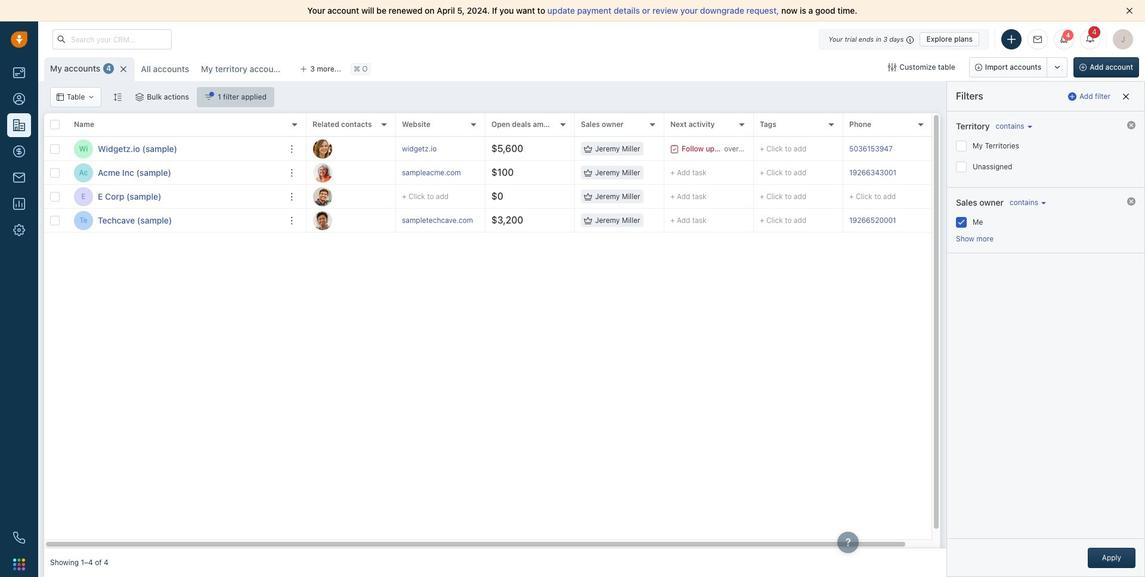 Task type: vqa. For each thing, say whether or not it's contained in the screenshot.
the top J "Image"
yes



Task type: locate. For each thing, give the bounding box(es) containing it.
group
[[969, 57, 1068, 78]]

j image
[[313, 139, 332, 158]]

phone element
[[7, 526, 31, 550]]

l image
[[313, 163, 332, 182]]

send email image
[[1034, 36, 1042, 43]]

phone image
[[13, 532, 25, 544]]

s image
[[313, 211, 332, 230]]

container_wx8msf4aqz5i3rn1 image
[[205, 93, 213, 101], [57, 94, 64, 101], [584, 145, 592, 153], [584, 192, 592, 201]]

row group
[[44, 137, 307, 233], [307, 137, 957, 233]]

row
[[44, 113, 307, 137]]

2 row group from the left
[[307, 137, 957, 233]]

Search your CRM... text field
[[53, 29, 172, 50]]

column header
[[68, 113, 307, 137]]

container_wx8msf4aqz5i3rn1 image
[[889, 63, 897, 72], [136, 93, 144, 101], [88, 94, 95, 101], [671, 145, 679, 153], [584, 169, 592, 177], [584, 216, 592, 225]]

press space to select this row. row
[[44, 137, 307, 161], [307, 137, 957, 161], [44, 161, 307, 185], [307, 161, 957, 185], [44, 185, 307, 209], [307, 185, 957, 209], [44, 209, 307, 233], [307, 209, 957, 233]]

grid
[[44, 113, 957, 549]]



Task type: describe. For each thing, give the bounding box(es) containing it.
freshworks switcher image
[[13, 559, 25, 571]]

style_myh0__igzzd8unmi image
[[114, 93, 122, 101]]

j image
[[313, 187, 332, 206]]

close image
[[1126, 7, 1134, 14]]

1 row group from the left
[[44, 137, 307, 233]]



